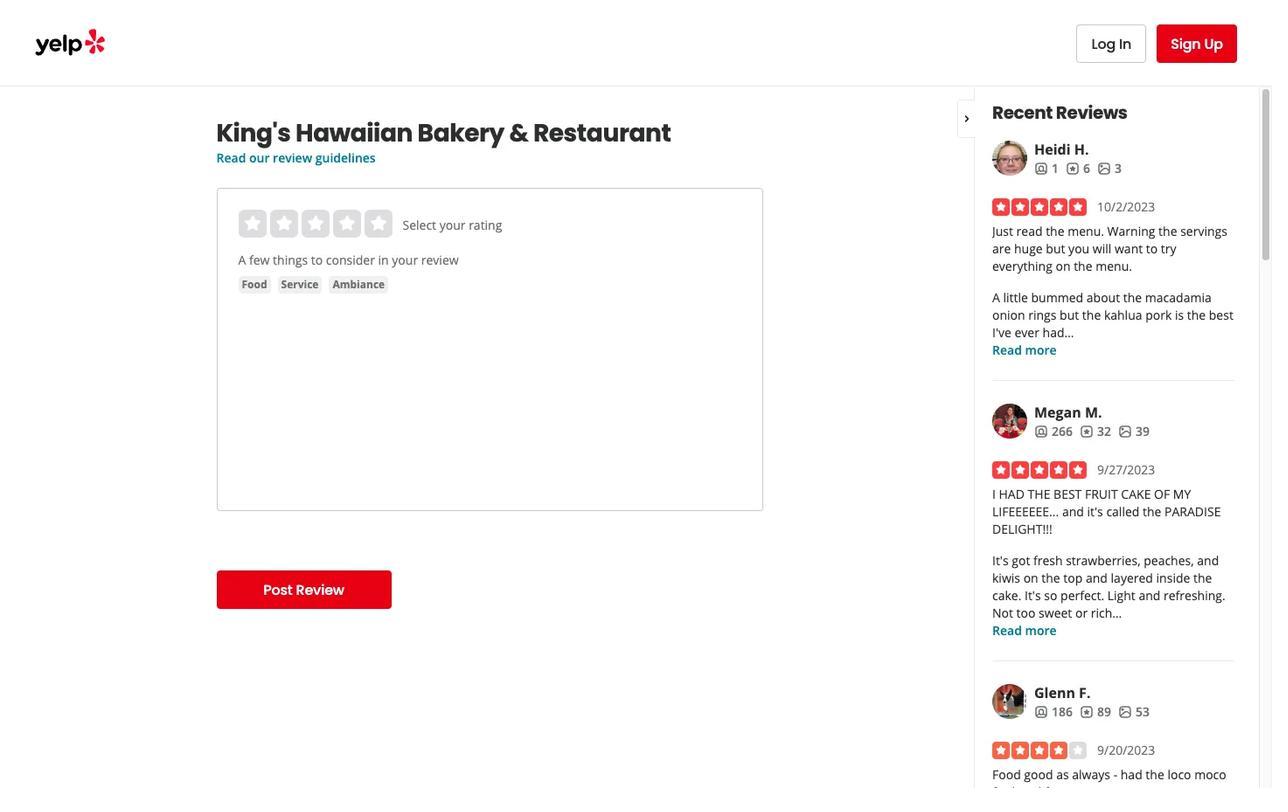 Task type: locate. For each thing, give the bounding box(es) containing it.
and down "best"
[[1062, 504, 1084, 520]]

2 read more from the top
[[993, 623, 1057, 639]]

the up "try"
[[1159, 223, 1178, 240]]

will
[[1093, 240, 1112, 257]]

your
[[440, 217, 466, 234], [392, 252, 418, 268]]

photos element containing 3
[[1098, 160, 1122, 178]]

1 vertical spatial read more
[[993, 623, 1057, 639]]

16 photos v2 image for heidi h.
[[1098, 162, 1112, 176]]

read more button down ever
[[993, 342, 1057, 359]]

16 friends v2 image left 186
[[1035, 706, 1049, 720]]

but left the you
[[1046, 240, 1066, 257]]

food down few
[[242, 277, 267, 292]]

0 vertical spatial reviews element
[[1066, 160, 1091, 178]]

5 star rating image up "the" on the bottom right
[[993, 462, 1087, 479]]

0 vertical spatial your
[[440, 217, 466, 234]]

menu.
[[1068, 223, 1105, 240], [1096, 258, 1132, 275]]

16 review v2 image left 6
[[1066, 162, 1080, 176]]

close sidebar icon image
[[960, 112, 974, 125], [960, 112, 974, 125]]

heidi h.
[[1035, 140, 1089, 159]]

reviews element down the h.
[[1066, 160, 1091, 178]]

0 vertical spatial on
[[1056, 258, 1071, 275]]

friends element for heidi h.
[[1035, 160, 1059, 178]]

2 friends element from the top
[[1035, 423, 1073, 441]]

food up the for
[[993, 767, 1021, 784]]

5 star rating image up read
[[993, 199, 1087, 216]]

friends element containing 186
[[1035, 704, 1073, 721]]

0 vertical spatial more
[[1025, 342, 1057, 359]]

more down ever
[[1025, 342, 1057, 359]]

1 read more from the top
[[993, 342, 1057, 359]]

i
[[993, 486, 996, 503]]

food inside food good as always - had the loco moco for breakfast.
[[993, 767, 1021, 784]]

kahlua
[[1104, 307, 1143, 324]]

1
[[1052, 160, 1059, 177]]

a few things to consider in your review
[[238, 252, 459, 268]]

a inside a little bummed about the macadamia onion rings but the kahlua pork is the best i've ever had…
[[993, 289, 1000, 306]]

to left "try"
[[1146, 240, 1158, 257]]

0 vertical spatial read more
[[993, 342, 1057, 359]]

delight!!!
[[993, 521, 1053, 538]]

friends element
[[1035, 160, 1059, 178], [1035, 423, 1073, 441], [1035, 704, 1073, 721]]

a for a few things to consider in your review
[[238, 252, 246, 268]]

186
[[1052, 704, 1073, 721]]

1 vertical spatial more
[[1025, 623, 1057, 639]]

cake
[[1121, 486, 1151, 503]]

16 friends v2 image for megan m.
[[1035, 425, 1049, 439]]

1 horizontal spatial it's
[[1025, 588, 1041, 604]]

read more down too
[[993, 623, 1057, 639]]

0 vertical spatial it's
[[993, 553, 1009, 569]]

2 read more button from the top
[[993, 623, 1057, 640]]

king's
[[216, 116, 291, 150]]

onion
[[993, 307, 1026, 324]]

photos element containing 53
[[1119, 704, 1150, 721]]

16 photos v2 image left 3
[[1098, 162, 1112, 176]]

reviews element down f.
[[1080, 704, 1112, 721]]

2 vertical spatial friends element
[[1035, 704, 1073, 721]]

the down of
[[1143, 504, 1162, 520]]

1 vertical spatial food
[[993, 767, 1021, 784]]

perfect.
[[1061, 588, 1105, 604]]

-
[[1114, 767, 1118, 784]]

a left "little"
[[993, 289, 1000, 306]]

read more
[[993, 342, 1057, 359], [993, 623, 1057, 639]]

photos element right 89
[[1119, 704, 1150, 721]]

0 vertical spatial 16 photos v2 image
[[1098, 162, 1112, 176]]

1 horizontal spatial a
[[993, 289, 1000, 306]]

read more button
[[993, 342, 1057, 359], [993, 623, 1057, 640]]

review inside king's hawaiian bakery & restaurant read our review guidelines
[[273, 150, 312, 166]]

you
[[1069, 240, 1090, 257]]

menu. up the you
[[1068, 223, 1105, 240]]

the
[[1046, 223, 1065, 240], [1159, 223, 1178, 240], [1074, 258, 1093, 275], [1124, 289, 1142, 306], [1083, 307, 1101, 324], [1187, 307, 1206, 324], [1143, 504, 1162, 520], [1042, 570, 1061, 587], [1194, 570, 1212, 587], [1146, 767, 1165, 784]]

photos element for heidi h.
[[1098, 160, 1122, 178]]

paradise
[[1165, 504, 1221, 520]]

sign
[[1171, 34, 1201, 54]]

2 16 friends v2 image from the top
[[1035, 706, 1049, 720]]

0 horizontal spatial your
[[392, 252, 418, 268]]

always
[[1072, 767, 1111, 784]]

in
[[1119, 34, 1132, 54]]

friends element down heidi
[[1035, 160, 1059, 178]]

1 16 friends v2 image from the top
[[1035, 425, 1049, 439]]

1 vertical spatial read more button
[[993, 623, 1057, 640]]

32
[[1098, 423, 1112, 440]]

16 friends v2 image
[[1035, 425, 1049, 439], [1035, 706, 1049, 720]]

1 read more button from the top
[[993, 342, 1057, 359]]

1 horizontal spatial to
[[1146, 240, 1158, 257]]

read left our
[[216, 150, 246, 166]]

1 horizontal spatial review
[[421, 252, 459, 268]]

a left few
[[238, 252, 246, 268]]

0 vertical spatial 16 review v2 image
[[1066, 162, 1080, 176]]

1 vertical spatial your
[[392, 252, 418, 268]]

f.
[[1079, 684, 1091, 703]]

5 star rating image for megan m.
[[993, 462, 1087, 479]]

your left "rating"
[[440, 217, 466, 234]]

photo of heidi h. image
[[993, 141, 1028, 176]]

read more button down too
[[993, 623, 1057, 640]]

the up so
[[1042, 570, 1061, 587]]

0 horizontal spatial a
[[238, 252, 246, 268]]

16 review v2 image for h.
[[1066, 162, 1080, 176]]

photos element for glenn f.
[[1119, 704, 1150, 721]]

1 vertical spatial read
[[993, 342, 1022, 359]]

None radio
[[238, 210, 266, 238], [270, 210, 298, 238], [364, 210, 392, 238], [238, 210, 266, 238], [270, 210, 298, 238], [364, 210, 392, 238]]

your right in
[[392, 252, 418, 268]]

2 more from the top
[[1025, 623, 1057, 639]]

photos element right 6
[[1098, 160, 1122, 178]]

0 horizontal spatial it's
[[993, 553, 1009, 569]]

the up refreshing.
[[1194, 570, 1212, 587]]

little
[[1004, 289, 1028, 306]]

read more button for megan m.
[[993, 623, 1057, 640]]

megan m.
[[1035, 403, 1102, 422]]

photos element containing 39
[[1119, 423, 1150, 441]]

photos element
[[1098, 160, 1122, 178], [1119, 423, 1150, 441], [1119, 704, 1150, 721]]

2 vertical spatial 16 photos v2 image
[[1119, 706, 1132, 720]]

rating element
[[238, 210, 392, 238]]

1 vertical spatial a
[[993, 289, 1000, 306]]

1 vertical spatial photos element
[[1119, 423, 1150, 441]]

and up refreshing.
[[1197, 553, 1219, 569]]

everything
[[993, 258, 1053, 275]]

review
[[273, 150, 312, 166], [421, 252, 459, 268]]

more for heidi h.
[[1025, 342, 1057, 359]]

the down the about
[[1083, 307, 1101, 324]]

ambiance
[[333, 277, 385, 292]]

0 vertical spatial review
[[273, 150, 312, 166]]

1 vertical spatial review
[[421, 252, 459, 268]]

read down i've
[[993, 342, 1022, 359]]

it's
[[1087, 504, 1103, 520]]

friends element containing 1
[[1035, 160, 1059, 178]]

food for food
[[242, 277, 267, 292]]

review down select your rating
[[421, 252, 459, 268]]

1 vertical spatial 16 photos v2 image
[[1119, 425, 1132, 439]]

None radio
[[301, 210, 329, 238], [333, 210, 361, 238], [301, 210, 329, 238], [333, 210, 361, 238]]

sign up button
[[1157, 24, 1237, 63]]

16 photos v2 image left 53 at the right bottom of the page
[[1119, 706, 1132, 720]]

1 vertical spatial friends element
[[1035, 423, 1073, 441]]

king's hawaiian bakery & restaurant link
[[216, 116, 763, 150]]

as
[[1057, 767, 1069, 784]]

2 vertical spatial reviews element
[[1080, 704, 1112, 721]]

glenn
[[1035, 684, 1076, 703]]

and down the layered
[[1139, 588, 1161, 604]]

menu. down will
[[1096, 258, 1132, 275]]

6
[[1084, 160, 1091, 177]]

0 vertical spatial photos element
[[1098, 160, 1122, 178]]

ever
[[1015, 324, 1040, 341]]

1 5 star rating image from the top
[[993, 199, 1087, 216]]

the right read
[[1046, 223, 1065, 240]]

reviews element containing 32
[[1080, 423, 1112, 441]]

0 horizontal spatial review
[[273, 150, 312, 166]]

1 horizontal spatial food
[[993, 767, 1021, 784]]

and
[[1062, 504, 1084, 520], [1197, 553, 1219, 569], [1086, 570, 1108, 587], [1139, 588, 1161, 604]]

photos element right 32
[[1119, 423, 1150, 441]]

1 more from the top
[[1025, 342, 1057, 359]]

2 vertical spatial read
[[993, 623, 1022, 639]]

it's left so
[[1025, 588, 1041, 604]]

just
[[993, 223, 1014, 240]]

16 friends v2 image for glenn f.
[[1035, 706, 1049, 720]]

friends element down glenn
[[1035, 704, 1073, 721]]

2 5 star rating image from the top
[[993, 462, 1087, 479]]

read down not
[[993, 623, 1022, 639]]

2 vertical spatial photos element
[[1119, 704, 1150, 721]]

more down sweet
[[1025, 623, 1057, 639]]

post review button
[[216, 571, 391, 610]]

review right our
[[273, 150, 312, 166]]

food for food good as always - had the loco moco for breakfast.
[[993, 767, 1021, 784]]

reviews element down m.
[[1080, 423, 1112, 441]]

16 review v2 image left 32
[[1080, 425, 1094, 439]]

1 vertical spatial 5 star rating image
[[993, 462, 1087, 479]]

0 vertical spatial friends element
[[1035, 160, 1059, 178]]

log
[[1092, 34, 1116, 54]]

10/2/2023
[[1098, 199, 1156, 215]]

reviews element containing 6
[[1066, 160, 1091, 178]]

0 vertical spatial read more button
[[993, 342, 1057, 359]]

the inside food good as always - had the loco moco for breakfast.
[[1146, 767, 1165, 784]]

on down got
[[1024, 570, 1039, 587]]

on down the you
[[1056, 258, 1071, 275]]

1 vertical spatial reviews element
[[1080, 423, 1112, 441]]

0 horizontal spatial on
[[1024, 570, 1039, 587]]

0 vertical spatial read
[[216, 150, 246, 166]]

read more button for heidi h.
[[993, 342, 1057, 359]]

1 vertical spatial but
[[1060, 307, 1079, 324]]

53
[[1136, 704, 1150, 721]]

0 vertical spatial food
[[242, 277, 267, 292]]

refreshing.
[[1164, 588, 1226, 604]]

good
[[1024, 767, 1053, 784]]

1 horizontal spatial your
[[440, 217, 466, 234]]

food
[[242, 277, 267, 292], [993, 767, 1021, 784]]

are
[[993, 240, 1011, 257]]

select
[[403, 217, 436, 234]]

huge
[[1014, 240, 1043, 257]]

my
[[1173, 486, 1191, 503]]

things
[[273, 252, 308, 268]]

0 vertical spatial but
[[1046, 240, 1066, 257]]

3 friends element from the top
[[1035, 704, 1073, 721]]

friends element containing 266
[[1035, 423, 1073, 441]]

0 vertical spatial a
[[238, 252, 246, 268]]

fruit
[[1085, 486, 1118, 503]]

got
[[1012, 553, 1030, 569]]

too
[[1017, 605, 1036, 622]]

king's hawaiian bakery & restaurant read our review guidelines
[[216, 116, 671, 166]]

it's up kiwis
[[993, 553, 1009, 569]]

reviews element
[[1066, 160, 1091, 178], [1080, 423, 1112, 441], [1080, 704, 1112, 721]]

friends element down megan
[[1035, 423, 1073, 441]]

5 star rating image
[[993, 199, 1087, 216], [993, 462, 1087, 479]]

9/27/2023
[[1098, 462, 1156, 478]]

a
[[238, 252, 246, 268], [993, 289, 1000, 306]]

in
[[378, 252, 389, 268]]

2 vertical spatial 16 review v2 image
[[1080, 706, 1094, 720]]

m.
[[1085, 403, 1102, 422]]

of
[[1154, 486, 1170, 503]]

and down strawberries,
[[1086, 570, 1108, 587]]

1 friends element from the top
[[1035, 160, 1059, 178]]

0 vertical spatial 5 star rating image
[[993, 199, 1087, 216]]

1 vertical spatial 16 review v2 image
[[1080, 425, 1094, 439]]

1 vertical spatial on
[[1024, 570, 1039, 587]]

read more down ever
[[993, 342, 1057, 359]]

to right things
[[311, 252, 323, 268]]

or
[[1076, 605, 1088, 622]]

1 horizontal spatial on
[[1056, 258, 1071, 275]]

top
[[1064, 570, 1083, 587]]

0 horizontal spatial food
[[242, 277, 267, 292]]

but up had…
[[1060, 307, 1079, 324]]

it's
[[993, 553, 1009, 569], [1025, 588, 1041, 604]]

16 friends v2 image left 266
[[1035, 425, 1049, 439]]

review for hawaiian
[[273, 150, 312, 166]]

reviews element containing 89
[[1080, 704, 1112, 721]]

0 vertical spatial 16 friends v2 image
[[1035, 425, 1049, 439]]

1 vertical spatial 16 friends v2 image
[[1035, 706, 1049, 720]]

read for heidi h.
[[993, 342, 1022, 359]]

kiwis
[[993, 570, 1021, 587]]

rich…
[[1091, 605, 1122, 622]]

16 photos v2 image
[[1098, 162, 1112, 176], [1119, 425, 1132, 439], [1119, 706, 1132, 720]]

16 review v2 image left 89
[[1080, 706, 1094, 720]]

on
[[1056, 258, 1071, 275], [1024, 570, 1039, 587]]

1 vertical spatial it's
[[1025, 588, 1041, 604]]

the right the had
[[1146, 767, 1165, 784]]

reviews element for f.
[[1080, 704, 1112, 721]]

16 review v2 image
[[1066, 162, 1080, 176], [1080, 425, 1094, 439], [1080, 706, 1094, 720]]

16 photos v2 image left 39
[[1119, 425, 1132, 439]]



Task type: describe. For each thing, give the bounding box(es) containing it.
fresh
[[1034, 553, 1063, 569]]

3
[[1115, 160, 1122, 177]]

and inside i had the best fruit cake of my lifeeeeee... and it's called the paradise delight!!!
[[1062, 504, 1084, 520]]

select your rating
[[403, 217, 502, 234]]

strawberries,
[[1066, 553, 1141, 569]]

read more for heidi h.
[[993, 342, 1057, 359]]

service
[[281, 277, 319, 292]]

16 friends v2 image
[[1035, 162, 1049, 176]]

0 horizontal spatial to
[[311, 252, 323, 268]]

want
[[1115, 240, 1143, 257]]

guidelines
[[315, 150, 376, 166]]

best
[[1054, 486, 1082, 503]]

log in button
[[1077, 24, 1147, 63]]

reviews element for h.
[[1066, 160, 1091, 178]]

photo of megan m. image
[[993, 404, 1028, 439]]

had
[[999, 486, 1025, 503]]

16 photos v2 image for glenn f.
[[1119, 706, 1132, 720]]

try
[[1161, 240, 1177, 257]]

16 review v2 image for m.
[[1080, 425, 1094, 439]]

peaches,
[[1144, 553, 1194, 569]]

h.
[[1075, 140, 1089, 159]]

4 star rating image
[[993, 742, 1087, 760]]

the right is
[[1187, 307, 1206, 324]]

read more for megan m.
[[993, 623, 1057, 639]]

post
[[263, 580, 293, 600]]

had…
[[1043, 324, 1074, 341]]

lifeeeeee...
[[993, 504, 1059, 520]]

moco
[[1195, 767, 1227, 784]]

friends element for glenn f.
[[1035, 704, 1073, 721]]

rings
[[1029, 307, 1057, 324]]

a for a little bummed about the macadamia onion rings but the kahlua pork is the best i've ever had…
[[993, 289, 1000, 306]]

rating
[[469, 217, 502, 234]]

sign up
[[1171, 34, 1223, 54]]

pork
[[1146, 307, 1172, 324]]

but inside a little bummed about the macadamia onion rings but the kahlua pork is the best i've ever had…
[[1060, 307, 1079, 324]]

layered
[[1111, 570, 1153, 587]]

i've
[[993, 324, 1012, 341]]

heidi
[[1035, 140, 1071, 159]]

restaurant
[[533, 116, 671, 150]]

recent
[[993, 101, 1053, 125]]

266
[[1052, 423, 1073, 440]]

cake.
[[993, 588, 1022, 604]]

the inside i had the best fruit cake of my lifeeeeee... and it's called the paradise delight!!!
[[1143, 504, 1162, 520]]

read inside king's hawaiian bakery & restaurant read our review guidelines
[[216, 150, 246, 166]]

reviews element for m.
[[1080, 423, 1112, 441]]

is
[[1175, 307, 1184, 324]]

consider
[[326, 252, 375, 268]]

the down the you
[[1074, 258, 1093, 275]]

but inside just read the menu. warning the servings are huge but you will want to try everything on the menu.
[[1046, 240, 1066, 257]]

photos element for megan m.
[[1119, 423, 1150, 441]]

to inside just read the menu. warning the servings are huge but you will want to try everything on the menu.
[[1146, 240, 1158, 257]]

16 photos v2 image for megan m.
[[1119, 425, 1132, 439]]

best
[[1209, 307, 1234, 324]]

the up "kahlua"
[[1124, 289, 1142, 306]]

89
[[1098, 704, 1112, 721]]

glenn f.
[[1035, 684, 1091, 703]]

bakery
[[418, 116, 505, 150]]

up
[[1205, 34, 1223, 54]]

for
[[993, 784, 1009, 789]]

review for few
[[421, 252, 459, 268]]

about
[[1087, 289, 1120, 306]]

read for megan m.
[[993, 623, 1022, 639]]

bummed
[[1031, 289, 1084, 306]]

friends element for megan m.
[[1035, 423, 1073, 441]]

the
[[1028, 486, 1051, 503]]

reviews
[[1056, 101, 1128, 125]]

more for megan m.
[[1025, 623, 1057, 639]]

on inside it's got fresh strawberries, peaches, and kiwis on the top and layered inside the cake. it's so perfect. light and refreshing. not too sweet or rich…
[[1024, 570, 1039, 587]]

macadamia
[[1145, 289, 1212, 306]]

food good as always - had the loco moco for breakfast.
[[993, 767, 1227, 789]]

&
[[509, 116, 529, 150]]

39
[[1136, 423, 1150, 440]]

it's got fresh strawberries, peaches, and kiwis on the top and layered inside the cake. it's so perfect. light and refreshing. not too sweet or rich…
[[993, 553, 1226, 622]]

few
[[249, 252, 270, 268]]

inside
[[1157, 570, 1191, 587]]

not
[[993, 605, 1014, 622]]

5 star rating image for heidi h.
[[993, 199, 1087, 216]]

sweet
[[1039, 605, 1072, 622]]

on inside just read the menu. warning the servings are huge but you will want to try everything on the menu.
[[1056, 258, 1071, 275]]

our
[[249, 150, 270, 166]]

photo of glenn f. image
[[993, 685, 1028, 720]]

called
[[1107, 504, 1140, 520]]

1 vertical spatial menu.
[[1096, 258, 1132, 275]]

i had the best fruit cake of my lifeeeeee... and it's called the paradise delight!!!
[[993, 486, 1221, 538]]

16 review v2 image for f.
[[1080, 706, 1094, 720]]

log in
[[1092, 34, 1132, 54]]

review
[[296, 580, 344, 600]]

hawaiian
[[296, 116, 413, 150]]

recent reviews
[[993, 101, 1128, 125]]

a little bummed about the macadamia onion rings but the kahlua pork is the best i've ever had…
[[993, 289, 1234, 341]]

0 vertical spatial menu.
[[1068, 223, 1105, 240]]

read our review guidelines link
[[216, 150, 376, 166]]

megan
[[1035, 403, 1082, 422]]

so
[[1044, 588, 1058, 604]]



Task type: vqa. For each thing, say whether or not it's contained in the screenshot.
macadamia
yes



